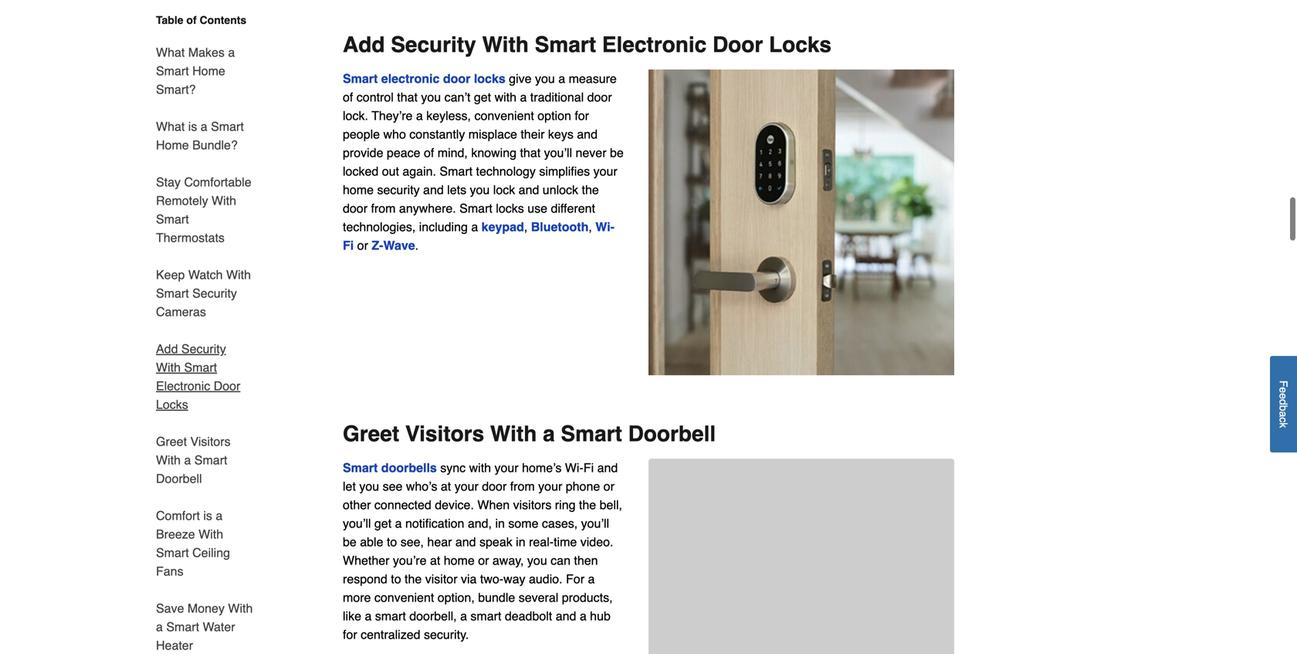 Task type: describe. For each thing, give the bounding box(es) containing it.
bundle
[[478, 590, 515, 605]]

is for what
[[188, 119, 197, 134]]

0 vertical spatial to
[[387, 535, 397, 549]]

lets
[[447, 183, 467, 197]]

makes
[[188, 45, 225, 59]]

like
[[343, 609, 361, 623]]

f
[[1278, 381, 1290, 387]]

fi inside sync with your home's wi-fi and let you see who's at your door from your phone or other connected device. when visitors ring the bell, you'll get a notification and, in some cases, you'll be able to see, hear and speak in real-time video. whether you're at home or away, you can then respond to the visitor via two-way audio. for a more convenient option, bundle several products, like a smart doorbell, a smart deadbolt and a hub for centralized security.
[[584, 461, 594, 475]]

the inside give you a measure of control that you can't get with a traditional door lock. they're a keyless, convenient option for people who constantly misplace their keys and provide peace of mind, knowing that you'll never be locked out again. smart technology simplifies your home security and lets you lock and unlock the door from anywhere. smart locks use different technologies, including a
[[582, 183, 599, 197]]

doorbells
[[381, 461, 437, 475]]

ceiling
[[192, 546, 230, 560]]

comfort is a breeze with smart ceiling fans link
[[156, 497, 253, 590]]

a inside what makes a smart home smart?
[[228, 45, 235, 59]]

1 vertical spatial of
[[343, 90, 353, 104]]

c
[[1278, 417, 1290, 423]]

2 vertical spatial the
[[405, 572, 422, 586]]

and up 'never'
[[577, 127, 598, 141]]

their
[[521, 127, 545, 141]]

smart inside greet visitors with a smart doorbell
[[194, 453, 227, 467]]

you'll for visitors
[[581, 516, 609, 531]]

a right like
[[365, 609, 372, 623]]

door inside sync with your home's wi-fi and let you see who's at your door from your phone or other connected device. when visitors ring the bell, you'll get a notification and, in some cases, you'll be able to see, hear and speak in real-time video. whether you're at home or away, you can then respond to the visitor via two-way audio. for a more convenient option, bundle several products, like a smart doorbell, a smart deadbolt and a hub for centralized security.
[[482, 479, 507, 494]]

traditional
[[530, 90, 584, 104]]

give
[[509, 72, 532, 86]]

your left home's
[[495, 461, 519, 475]]

locked
[[343, 164, 379, 179]]

unlock
[[543, 183, 578, 197]]

provide
[[343, 146, 383, 160]]

a inside greet visitors with a smart doorbell
[[184, 453, 191, 467]]

what for what is a smart home bundle?
[[156, 119, 185, 134]]

greet inside greet visitors with a smart doorbell
[[156, 434, 187, 449]]

0 horizontal spatial or
[[357, 238, 368, 253]]

keep watch with smart security cameras
[[156, 268, 251, 319]]

your up device.
[[455, 479, 479, 494]]

f e e d b a c k
[[1278, 381, 1290, 428]]

greet visitors with a smart doorbell inside table of contents element
[[156, 434, 231, 486]]

audio.
[[529, 572, 563, 586]]

a woman wearing a jean jacket with a brown purse and a little girl ringing a google nest doorbell. image
[[649, 459, 955, 654]]

can
[[551, 553, 571, 568]]

be inside give you a measure of control that you can't get with a traditional door lock. they're a keyless, convenient option for people who constantly misplace their keys and provide peace of mind, knowing that you'll never be locked out again. smart technology simplifies your home security and lets you lock and unlock the door from anywhere. smart locks use different technologies, including a
[[610, 146, 624, 160]]

two-
[[480, 572, 504, 586]]

including
[[419, 220, 468, 234]]

a inside button
[[1278, 411, 1290, 417]]

let
[[343, 479, 356, 494]]

you down smart electronic door locks
[[421, 90, 441, 104]]

see,
[[401, 535, 424, 549]]

keyless,
[[426, 109, 471, 123]]

out
[[382, 164, 399, 179]]

1 horizontal spatial doorbell
[[628, 422, 716, 446]]

home inside sync with your home's wi-fi and let you see who's at your door from your phone or other connected device. when visitors ring the bell, you'll get a notification and, in some cases, you'll be able to see, hear and speak in real-time video. whether you're at home or away, you can then respond to the visitor via two-way audio. for a more convenient option, bundle several products, like a smart doorbell, a smart deadbolt and a hub for centralized security.
[[444, 553, 475, 568]]

save money with a smart water heater link
[[156, 590, 253, 654]]

table
[[156, 14, 183, 26]]

add security with smart electronic door locks link
[[156, 331, 253, 423]]

with inside keep watch with smart security cameras
[[226, 268, 251, 282]]

2 vertical spatial security
[[181, 342, 226, 356]]

smart inside add security with smart electronic door locks
[[184, 360, 217, 375]]

1 vertical spatial that
[[520, 146, 541, 160]]

d
[[1278, 399, 1290, 405]]

peace
[[387, 146, 421, 160]]

wi- inside wi- fi
[[596, 220, 615, 234]]

save
[[156, 601, 184, 616]]

locks inside table of contents element
[[156, 397, 188, 412]]

sync with your home's wi-fi and let you see who's at your door from your phone or other connected device. when visitors ring the bell, you'll get a notification and, in some cases, you'll be able to see, hear and speak in real-time video. whether you're at home or away, you can then respond to the visitor via two-way audio. for a more convenient option, bundle several products, like a smart doorbell, a smart deadbolt and a hub for centralized security.
[[343, 461, 622, 642]]

0 vertical spatial security
[[391, 33, 476, 57]]

what is a smart home bundle?
[[156, 119, 244, 152]]

smart inside comfort is a breeze with smart ceiling fans
[[156, 546, 189, 560]]

b
[[1278, 405, 1290, 411]]

what for what makes a smart home smart?
[[156, 45, 185, 59]]

smart inside what makes a smart home smart?
[[156, 64, 189, 78]]

people
[[343, 127, 380, 141]]

0 vertical spatial at
[[441, 479, 451, 494]]

smart inside save money with a smart water heater
[[166, 620, 199, 634]]

use
[[528, 201, 548, 216]]

and down and,
[[456, 535, 476, 549]]

technology
[[476, 164, 536, 179]]

smart inside stay comfortable remotely with smart thermostats
[[156, 212, 189, 226]]

1 smart from the left
[[375, 609, 406, 623]]

with up give on the left of the page
[[482, 33, 529, 57]]

1 vertical spatial in
[[516, 535, 526, 549]]

a left keypad link
[[471, 220, 478, 234]]

keypad link
[[482, 220, 524, 234]]

with inside sync with your home's wi-fi and let you see who's at your door from your phone or other connected device. when visitors ring the bell, you'll get a notification and, in some cases, you'll be able to see, hear and speak in real-time video. whether you're at home or away, you can then respond to the visitor via two-way audio. for a more convenient option, bundle several products, like a smart doorbell, a smart deadbolt and a hub for centralized security.
[[469, 461, 491, 475]]

hear
[[427, 535, 452, 549]]

a inside what is a smart home bundle?
[[201, 119, 208, 134]]

door inside add security with smart electronic door locks
[[214, 379, 240, 393]]

smart up measure
[[535, 33, 596, 57]]

a up traditional
[[559, 72, 565, 86]]

again.
[[403, 164, 436, 179]]

lock.
[[343, 109, 368, 123]]

lock
[[493, 183, 515, 197]]

cases,
[[542, 516, 578, 531]]

your down home's
[[538, 479, 562, 494]]

0 horizontal spatial of
[[186, 14, 197, 26]]

add inside table of contents element
[[156, 342, 178, 356]]

2 e from the top
[[1278, 393, 1290, 399]]

you'll for security
[[544, 146, 572, 160]]

electronic
[[381, 72, 440, 86]]

2 vertical spatial or
[[478, 553, 489, 568]]

wi- inside sync with your home's wi-fi and let you see who's at your door from your phone or other connected device. when visitors ring the bell, you'll get a notification and, in some cases, you'll be able to see, hear and speak in real-time video. whether you're at home or away, you can then respond to the visitor via two-way audio. for a more convenient option, bundle several products, like a smart doorbell, a smart deadbolt and a hub for centralized security.
[[565, 461, 584, 475]]

for inside sync with your home's wi-fi and let you see who's at your door from your phone or other connected device. when visitors ring the bell, you'll get a notification and, in some cases, you'll be able to see, hear and speak in real-time video. whether you're at home or away, you can then respond to the visitor via two-way audio. for a more convenient option, bundle several products, like a smart doorbell, a smart deadbolt and a hub for centralized security.
[[343, 628, 357, 642]]

is for comfort
[[203, 509, 212, 523]]

contents
[[200, 14, 247, 26]]

door down measure
[[587, 90, 612, 104]]

products,
[[562, 590, 613, 605]]

z-wave link
[[372, 238, 415, 253]]

wi- fi
[[343, 220, 615, 253]]

option
[[538, 109, 571, 123]]

a down give on the left of the page
[[520, 90, 527, 104]]

water
[[203, 620, 235, 634]]

comfort is a breeze with smart ceiling fans
[[156, 509, 230, 578]]

0 vertical spatial locks
[[769, 33, 832, 57]]

greet visitors with a smart doorbell link
[[156, 423, 253, 497]]

0 vertical spatial in
[[495, 516, 505, 531]]

give you a measure of control that you can't get with a traditional door lock. they're a keyless, convenient option for people who constantly misplace their keys and provide peace of mind, knowing that you'll never be locked out again. smart technology simplifies your home security and lets you lock and unlock the door from anywhere. smart locks use different technologies, including a
[[343, 72, 624, 234]]

with inside comfort is a breeze with smart ceiling fans
[[199, 527, 223, 541]]

constantly
[[410, 127, 465, 141]]

device.
[[435, 498, 474, 512]]

centralized
[[361, 628, 421, 642]]

2 horizontal spatial or
[[604, 479, 615, 494]]

you down real- on the bottom left of page
[[527, 553, 547, 568]]

heater
[[156, 638, 193, 653]]

option,
[[438, 590, 475, 605]]

keypad
[[482, 220, 524, 234]]

home for smart?
[[192, 64, 225, 78]]

what makes a smart home smart? link
[[156, 34, 253, 108]]

a inside comfort is a breeze with smart ceiling fans
[[216, 509, 223, 523]]

convenient inside sync with your home's wi-fi and let you see who's at your door from your phone or other connected device. when visitors ring the bell, you'll get a notification and, in some cases, you'll be able to see, hear and speak in real-time video. whether you're at home or away, you can then respond to the visitor via two-way audio. for a more convenient option, bundle several products, like a smart doorbell, a smart deadbolt and a hub for centralized security.
[[374, 590, 434, 605]]

and up use
[[519, 183, 539, 197]]

smart up lets
[[440, 164, 473, 179]]

1 e from the top
[[1278, 387, 1290, 393]]

fans
[[156, 564, 183, 578]]

smart inside what is a smart home bundle?
[[211, 119, 244, 134]]

thermostats
[[156, 231, 225, 245]]

smart up let
[[343, 461, 378, 475]]

1 vertical spatial the
[[579, 498, 596, 512]]

ring
[[555, 498, 576, 512]]

0 vertical spatial locks
[[474, 72, 506, 86]]

your inside give you a measure of control that you can't get with a traditional door lock. they're a keyless, convenient option for people who constantly misplace their keys and provide peace of mind, knowing that you'll never be locked out again. smart technology simplifies your home security and lets you lock and unlock the door from anywhere. smart locks use different technologies, including a
[[594, 164, 618, 179]]

with inside greet visitors with a smart doorbell
[[156, 453, 181, 467]]

what makes a smart home smart?
[[156, 45, 235, 97]]

visitors
[[513, 498, 552, 512]]

2 smart from the left
[[471, 609, 502, 623]]

0 vertical spatial add security with smart electronic door locks
[[343, 33, 832, 57]]

measure
[[569, 72, 617, 86]]



Task type: locate. For each thing, give the bounding box(es) containing it.
convenient inside give you a measure of control that you can't get with a traditional door lock. they're a keyless, convenient option for people who constantly misplace their keys and provide peace of mind, knowing that you'll never be locked out again. smart technology simplifies your home security and lets you lock and unlock the door from anywhere. smart locks use different technologies, including a
[[475, 109, 534, 123]]

2 horizontal spatial of
[[424, 146, 434, 160]]

to down you're in the bottom left of the page
[[391, 572, 401, 586]]

for inside give you a measure of control that you can't get with a traditional door lock. they're a keyless, convenient option for people who constantly misplace their keys and provide peace of mind, knowing that you'll never be locked out again. smart technology simplifies your home security and lets you lock and unlock the door from anywhere. smart locks use different technologies, including a
[[575, 109, 589, 123]]

fi inside wi- fi
[[343, 238, 354, 253]]

is up bundle?
[[188, 119, 197, 134]]

home up stay
[[156, 138, 189, 152]]

0 horizontal spatial that
[[397, 90, 418, 104]]

greet up "smart doorbells"
[[343, 422, 399, 446]]

home down locked
[[343, 183, 374, 197]]

1 vertical spatial add security with smart electronic door locks
[[156, 342, 240, 412]]

1 vertical spatial wi-
[[565, 461, 584, 475]]

what inside what is a smart home bundle?
[[156, 119, 185, 134]]

with inside save money with a smart water heater
[[228, 601, 253, 616]]

bluetooth
[[531, 220, 589, 234]]

other
[[343, 498, 371, 512]]

what
[[156, 45, 185, 59], [156, 119, 185, 134]]

visitors up sync
[[405, 422, 484, 446]]

home inside what is a smart home bundle?
[[156, 138, 189, 152]]

be inside sync with your home's wi-fi and let you see who's at your door from your phone or other connected device. when visitors ring the bell, you'll get a notification and, in some cases, you'll be able to see, hear and speak in real-time video. whether you're at home or away, you can then respond to the visitor via two-way audio. for a more convenient option, bundle several products, like a smart doorbell, a smart deadbolt and a hub for centralized security.
[[343, 535, 357, 549]]

keep watch with smart security cameras link
[[156, 256, 253, 331]]

wi- fi link
[[343, 220, 615, 253]]

your down 'never'
[[594, 164, 618, 179]]

what is a smart home bundle? link
[[156, 108, 253, 164]]

1 vertical spatial add
[[156, 342, 178, 356]]

convenient up doorbell,
[[374, 590, 434, 605]]

1 vertical spatial with
[[469, 461, 491, 475]]

0 vertical spatial add
[[343, 33, 385, 57]]

0 vertical spatial wi-
[[596, 220, 615, 234]]

greet down the add security with smart electronic door locks link
[[156, 434, 187, 449]]

1 horizontal spatial greet
[[343, 422, 399, 446]]

0 horizontal spatial doorbell
[[156, 471, 202, 486]]

a left hub
[[580, 609, 587, 623]]

your
[[594, 164, 618, 179], [495, 461, 519, 475], [455, 479, 479, 494], [538, 479, 562, 494]]

the down you're in the bottom left of the page
[[405, 572, 422, 586]]

time
[[554, 535, 577, 549]]

1 vertical spatial home
[[444, 553, 475, 568]]

locks
[[474, 72, 506, 86], [496, 201, 524, 216]]

some
[[508, 516, 539, 531]]

1 horizontal spatial for
[[575, 109, 589, 123]]

1 horizontal spatial be
[[610, 146, 624, 160]]

z-
[[372, 238, 383, 253]]

1 vertical spatial what
[[156, 119, 185, 134]]

knowing
[[471, 146, 517, 160]]

0 vertical spatial door
[[713, 33, 763, 57]]

mind,
[[438, 146, 468, 160]]

0 horizontal spatial fi
[[343, 238, 354, 253]]

door up can't
[[443, 72, 471, 86]]

in
[[495, 516, 505, 531], [516, 535, 526, 549]]

from up 'visitors' on the left bottom of page
[[510, 479, 535, 494]]

money
[[188, 601, 225, 616]]

1 horizontal spatial in
[[516, 535, 526, 549]]

you
[[535, 72, 555, 86], [421, 90, 441, 104], [470, 183, 490, 197], [359, 479, 379, 494], [527, 553, 547, 568]]

0 horizontal spatial convenient
[[374, 590, 434, 605]]

see
[[383, 479, 403, 494]]

1 horizontal spatial convenient
[[475, 109, 534, 123]]

what inside what makes a smart home smart?
[[156, 45, 185, 59]]

at down sync
[[441, 479, 451, 494]]

to
[[387, 535, 397, 549], [391, 572, 401, 586]]

for
[[566, 572, 585, 586]]

0 horizontal spatial be
[[343, 535, 357, 549]]

1 vertical spatial or
[[604, 479, 615, 494]]

can't
[[445, 90, 471, 104]]

0 vertical spatial from
[[371, 201, 396, 216]]

be
[[610, 146, 624, 160], [343, 535, 357, 549]]

convenient up 'misplace'
[[475, 109, 534, 123]]

that down electronic
[[397, 90, 418, 104]]

1 vertical spatial convenient
[[374, 590, 434, 605]]

security down the cameras at the top
[[181, 342, 226, 356]]

greet visitors with a smart doorbell up comfort
[[156, 434, 231, 486]]

doorbell,
[[409, 609, 457, 623]]

with down comfortable
[[212, 193, 236, 208]]

with right watch
[[226, 268, 251, 282]]

1 horizontal spatial that
[[520, 146, 541, 160]]

who's
[[406, 479, 437, 494]]

greet visitors with a smart doorbell up home's
[[343, 422, 716, 446]]

1 horizontal spatial with
[[495, 90, 517, 104]]

smart doorbells link
[[343, 461, 437, 475]]

with up comfort
[[156, 453, 181, 467]]

you right let
[[359, 479, 379, 494]]

smart up smart? at top
[[156, 64, 189, 78]]

0 horizontal spatial greet visitors with a smart doorbell
[[156, 434, 231, 486]]

table of contents
[[156, 14, 247, 26]]

to left see,
[[387, 535, 397, 549]]

who
[[383, 127, 406, 141]]

0 horizontal spatial in
[[495, 516, 505, 531]]

smart doorbells
[[343, 461, 437, 475]]

1 vertical spatial from
[[510, 479, 535, 494]]

a up k
[[1278, 411, 1290, 417]]

keypad , bluetooth ,
[[482, 220, 596, 234]]

0 horizontal spatial wi-
[[565, 461, 584, 475]]

respond
[[343, 572, 388, 586]]

1 horizontal spatial home
[[444, 553, 475, 568]]

0 vertical spatial convenient
[[475, 109, 534, 123]]

when
[[478, 498, 510, 512]]

from inside give you a measure of control that you can't get with a traditional door lock. they're a keyless, convenient option for people who constantly misplace their keys and provide peace of mind, knowing that you'll never be locked out again. smart technology simplifies your home security and lets you lock and unlock the door from anywhere. smart locks use different technologies, including a
[[371, 201, 396, 216]]

1 horizontal spatial of
[[343, 90, 353, 104]]

is inside what is a smart home bundle?
[[188, 119, 197, 134]]

a down save
[[156, 620, 163, 634]]

wave
[[383, 238, 415, 253]]

1 horizontal spatial is
[[203, 509, 212, 523]]

a
[[228, 45, 235, 59], [559, 72, 565, 86], [520, 90, 527, 104], [416, 109, 423, 123], [201, 119, 208, 134], [471, 220, 478, 234], [1278, 411, 1290, 417], [543, 422, 555, 446], [184, 453, 191, 467], [216, 509, 223, 523], [395, 516, 402, 531], [588, 572, 595, 586], [365, 609, 372, 623], [460, 609, 467, 623], [580, 609, 587, 623], [156, 620, 163, 634]]

via
[[461, 572, 477, 586]]

, down different
[[589, 220, 592, 234]]

smart down lets
[[460, 201, 493, 216]]

electronic inside table of contents element
[[156, 379, 210, 393]]

0 horizontal spatial for
[[343, 628, 357, 642]]

door
[[443, 72, 471, 86], [587, 90, 612, 104], [343, 201, 368, 216], [482, 479, 507, 494]]

1 horizontal spatial ,
[[589, 220, 592, 234]]

locks inside give you a measure of control that you can't get with a traditional door lock. they're a keyless, convenient option for people who constantly misplace their keys and provide peace of mind, knowing that you'll never be locked out again. smart technology simplifies your home security and lets you lock and unlock the door from anywhere. smart locks use different technologies, including a
[[496, 201, 524, 216]]

fi up phone
[[584, 461, 594, 475]]

f e e d b a c k button
[[1270, 356, 1297, 453]]

1 horizontal spatial you'll
[[544, 146, 572, 160]]

0 vertical spatial is
[[188, 119, 197, 134]]

and up phone
[[597, 461, 618, 475]]

0 vertical spatial with
[[495, 90, 517, 104]]

smart
[[375, 609, 406, 623], [471, 609, 502, 623]]

a up constantly
[[416, 109, 423, 123]]

1 vertical spatial to
[[391, 572, 401, 586]]

smart
[[535, 33, 596, 57], [156, 64, 189, 78], [343, 72, 378, 86], [211, 119, 244, 134], [440, 164, 473, 179], [460, 201, 493, 216], [156, 212, 189, 226], [156, 286, 189, 300], [184, 360, 217, 375], [561, 422, 622, 446], [194, 453, 227, 467], [343, 461, 378, 475], [156, 546, 189, 560], [166, 620, 199, 634]]

is inside comfort is a breeze with smart ceiling fans
[[203, 509, 212, 523]]

1 vertical spatial door
[[214, 379, 240, 393]]

with up home's
[[490, 422, 537, 446]]

2 horizontal spatial you'll
[[581, 516, 609, 531]]

0 horizontal spatial locks
[[156, 397, 188, 412]]

0 horizontal spatial with
[[469, 461, 491, 475]]

a down connected
[[395, 516, 402, 531]]

with right sync
[[469, 461, 491, 475]]

1 , from the left
[[524, 220, 528, 234]]

or z-wave .
[[354, 238, 419, 253]]

or up two-
[[478, 553, 489, 568]]

you'll inside give you a measure of control that you can't get with a traditional door lock. they're a keyless, convenient option for people who constantly misplace their keys and provide peace of mind, knowing that you'll never be locked out again. smart technology simplifies your home security and lets you lock and unlock the door from anywhere. smart locks use different technologies, including a
[[544, 146, 572, 160]]

1 horizontal spatial add
[[343, 33, 385, 57]]

phone
[[566, 479, 600, 494]]

1 vertical spatial is
[[203, 509, 212, 523]]

0 horizontal spatial you'll
[[343, 516, 371, 531]]

door up technologies,
[[343, 201, 368, 216]]

at down hear
[[430, 553, 440, 568]]

and up anywhere.
[[423, 183, 444, 197]]

sync
[[440, 461, 466, 475]]

in down some
[[516, 535, 526, 549]]

cameras
[[156, 305, 206, 319]]

a up bundle?
[[201, 119, 208, 134]]

0 vertical spatial or
[[357, 238, 368, 253]]

away,
[[493, 553, 524, 568]]

1 horizontal spatial get
[[474, 90, 491, 104]]

1 horizontal spatial electronic
[[602, 33, 707, 57]]

get inside sync with your home's wi-fi and let you see who's at your door from your phone or other connected device. when visitors ring the bell, you'll get a notification and, in some cases, you'll be able to see, hear and speak in real-time video. whether you're at home or away, you can then respond to the visitor via two-way audio. for a more convenient option, bundle several products, like a smart doorbell, a smart deadbolt and a hub for centralized security.
[[374, 516, 392, 531]]

1 horizontal spatial home
[[192, 64, 225, 78]]

with inside stay comfortable remotely with smart thermostats
[[212, 193, 236, 208]]

2 what from the top
[[156, 119, 185, 134]]

door
[[713, 33, 763, 57], [214, 379, 240, 393]]

doorbell inside table of contents element
[[156, 471, 202, 486]]

add security with smart electronic door locks down the cameras at the top
[[156, 342, 240, 412]]

comfort
[[156, 509, 200, 523]]

1 horizontal spatial smart
[[471, 609, 502, 623]]

home inside give you a measure of control that you can't get with a traditional door lock. they're a keyless, convenient option for people who constantly misplace their keys and provide peace of mind, knowing that you'll never be locked out again. smart technology simplifies your home security and lets you lock and unlock the door from anywhere. smart locks use different technologies, including a
[[343, 183, 374, 197]]

more
[[343, 590, 371, 605]]

what down smart? at top
[[156, 119, 185, 134]]

greet
[[343, 422, 399, 446], [156, 434, 187, 449]]

watch
[[188, 268, 223, 282]]

e up d
[[1278, 387, 1290, 393]]

0 vertical spatial that
[[397, 90, 418, 104]]

smart down keep
[[156, 286, 189, 300]]

0 horizontal spatial add security with smart electronic door locks
[[156, 342, 240, 412]]

a up home's
[[543, 422, 555, 446]]

0 horizontal spatial ,
[[524, 220, 528, 234]]

the down phone
[[579, 498, 596, 512]]

misplace
[[469, 127, 517, 141]]

the
[[582, 183, 599, 197], [579, 498, 596, 512], [405, 572, 422, 586]]

smart up comfort
[[194, 453, 227, 467]]

1 vertical spatial at
[[430, 553, 440, 568]]

0 horizontal spatial greet
[[156, 434, 187, 449]]

for
[[575, 109, 589, 123], [343, 628, 357, 642]]

1 vertical spatial locks
[[156, 397, 188, 412]]

smart inside keep watch with smart security cameras
[[156, 286, 189, 300]]

0 horizontal spatial home
[[343, 183, 374, 197]]

is
[[188, 119, 197, 134], [203, 509, 212, 523]]

0 horizontal spatial get
[[374, 516, 392, 531]]

remotely
[[156, 193, 208, 208]]

wi- up phone
[[565, 461, 584, 475]]

security down watch
[[192, 286, 237, 300]]

bluetooth link
[[531, 220, 589, 234]]

of right table
[[186, 14, 197, 26]]

.
[[415, 238, 419, 253]]

2 vertical spatial of
[[424, 146, 434, 160]]

e up b on the right of page
[[1278, 393, 1290, 399]]

or left z-
[[357, 238, 368, 253]]

1 vertical spatial for
[[343, 628, 357, 642]]

then
[[574, 553, 598, 568]]

electronic down the cameras at the top
[[156, 379, 210, 393]]

smart electronic door locks
[[343, 72, 506, 86]]

smart down bundle
[[471, 609, 502, 623]]

smart up heater
[[166, 620, 199, 634]]

smart electronic door locks link
[[343, 72, 506, 86]]

with down give on the left of the page
[[495, 90, 517, 104]]

video.
[[581, 535, 614, 549]]

security inside keep watch with smart security cameras
[[192, 286, 237, 300]]

from inside sync with your home's wi-fi and let you see who's at your door from your phone or other connected device. when visitors ring the bell, you'll get a notification and, in some cases, you'll be able to see, hear and speak in real-time video. whether you're at home or away, you can then respond to the visitor via two-way audio. for a more convenient option, bundle several products, like a smart doorbell, a smart deadbolt and a hub for centralized security.
[[510, 479, 535, 494]]

with up 'ceiling'
[[199, 527, 223, 541]]

that down 'their'
[[520, 146, 541, 160]]

1 vertical spatial security
[[192, 286, 237, 300]]

0 horizontal spatial is
[[188, 119, 197, 134]]

1 horizontal spatial fi
[[584, 461, 594, 475]]

1 vertical spatial fi
[[584, 461, 594, 475]]

a right for
[[588, 572, 595, 586]]

stay
[[156, 175, 181, 189]]

smart up phone
[[561, 422, 622, 446]]

1 vertical spatial locks
[[496, 201, 524, 216]]

visitors inside greet visitors with a smart doorbell
[[190, 434, 231, 449]]

add security with smart electronic door locks inside table of contents element
[[156, 342, 240, 412]]

fi left z-
[[343, 238, 354, 253]]

0 vertical spatial home
[[343, 183, 374, 197]]

smart up bundle?
[[211, 119, 244, 134]]

1 horizontal spatial greet visitors with a smart doorbell
[[343, 422, 716, 446]]

control
[[357, 90, 394, 104]]

smart up control
[[343, 72, 378, 86]]

add
[[343, 33, 385, 57], [156, 342, 178, 356]]

be left able
[[343, 535, 357, 549]]

you up traditional
[[535, 72, 555, 86]]

an entry door with a google nest x yale electronic deadbolt. image
[[649, 70, 955, 375]]

you right lets
[[470, 183, 490, 197]]

with
[[495, 90, 517, 104], [469, 461, 491, 475]]

0 vertical spatial of
[[186, 14, 197, 26]]

security
[[391, 33, 476, 57], [192, 286, 237, 300], [181, 342, 226, 356]]

1 horizontal spatial from
[[510, 479, 535, 494]]

from
[[371, 201, 396, 216], [510, 479, 535, 494]]

different
[[551, 201, 595, 216]]

0 vertical spatial be
[[610, 146, 624, 160]]

1 horizontal spatial wi-
[[596, 220, 615, 234]]

for down like
[[343, 628, 357, 642]]

0 vertical spatial electronic
[[602, 33, 707, 57]]

add up control
[[343, 33, 385, 57]]

0 horizontal spatial add
[[156, 342, 178, 356]]

bell,
[[600, 498, 622, 512]]

from up technologies,
[[371, 201, 396, 216]]

a inside save money with a smart water heater
[[156, 620, 163, 634]]

a down option, at the left bottom of page
[[460, 609, 467, 623]]

home's
[[522, 461, 562, 475]]

0 horizontal spatial electronic
[[156, 379, 210, 393]]

0 horizontal spatial from
[[371, 201, 396, 216]]

locks down lock
[[496, 201, 524, 216]]

technologies,
[[343, 220, 416, 234]]

0 vertical spatial the
[[582, 183, 599, 197]]

of up lock.
[[343, 90, 353, 104]]

1 horizontal spatial or
[[478, 553, 489, 568]]

you'll up the video.
[[581, 516, 609, 531]]

home for bundle?
[[156, 138, 189, 152]]

0 horizontal spatial door
[[214, 379, 240, 393]]

1 vertical spatial get
[[374, 516, 392, 531]]

and,
[[468, 516, 492, 531]]

stay comfortable remotely with smart thermostats
[[156, 175, 251, 245]]

1 horizontal spatial locks
[[769, 33, 832, 57]]

1 what from the top
[[156, 45, 185, 59]]

you're
[[393, 553, 427, 568]]

0 vertical spatial for
[[575, 109, 589, 123]]

a up 'ceiling'
[[216, 509, 223, 523]]

home down makes
[[192, 64, 225, 78]]

k
[[1278, 423, 1290, 428]]

you'll down other
[[343, 516, 371, 531]]

a up comfort
[[184, 453, 191, 467]]

1 vertical spatial home
[[156, 138, 189, 152]]

that
[[397, 90, 418, 104], [520, 146, 541, 160]]

get inside give you a measure of control that you can't get with a traditional door lock. they're a keyless, convenient option for people who constantly misplace their keys and provide peace of mind, knowing that you'll never be locked out again. smart technology simplifies your home security and lets you lock and unlock the door from anywhere. smart locks use different technologies, including a
[[474, 90, 491, 104]]

security up smart electronic door locks link
[[391, 33, 476, 57]]

0 vertical spatial get
[[474, 90, 491, 104]]

keep
[[156, 268, 185, 282]]

the up different
[[582, 183, 599, 197]]

table of contents element
[[137, 12, 253, 654]]

with inside give you a measure of control that you can't get with a traditional door lock. they're a keyless, convenient option for people who constantly misplace their keys and provide peace of mind, knowing that you'll never be locked out again. smart technology simplifies your home security and lets you lock and unlock the door from anywhere. smart locks use different technologies, including a
[[495, 90, 517, 104]]

1 vertical spatial electronic
[[156, 379, 210, 393]]

1 horizontal spatial visitors
[[405, 422, 484, 446]]

a right makes
[[228, 45, 235, 59]]

0 vertical spatial home
[[192, 64, 225, 78]]

hub
[[590, 609, 611, 623]]

security.
[[424, 628, 469, 642]]

with down the cameras at the top
[[156, 360, 181, 375]]

home inside what makes a smart home smart?
[[192, 64, 225, 78]]

locks left give on the left of the page
[[474, 72, 506, 86]]

for right option
[[575, 109, 589, 123]]

2 , from the left
[[589, 220, 592, 234]]

and down the products,
[[556, 609, 576, 623]]

0 horizontal spatial home
[[156, 138, 189, 152]]

0 vertical spatial doorbell
[[628, 422, 716, 446]]

of down constantly
[[424, 146, 434, 160]]



Task type: vqa. For each thing, say whether or not it's contained in the screenshot.
via
yes



